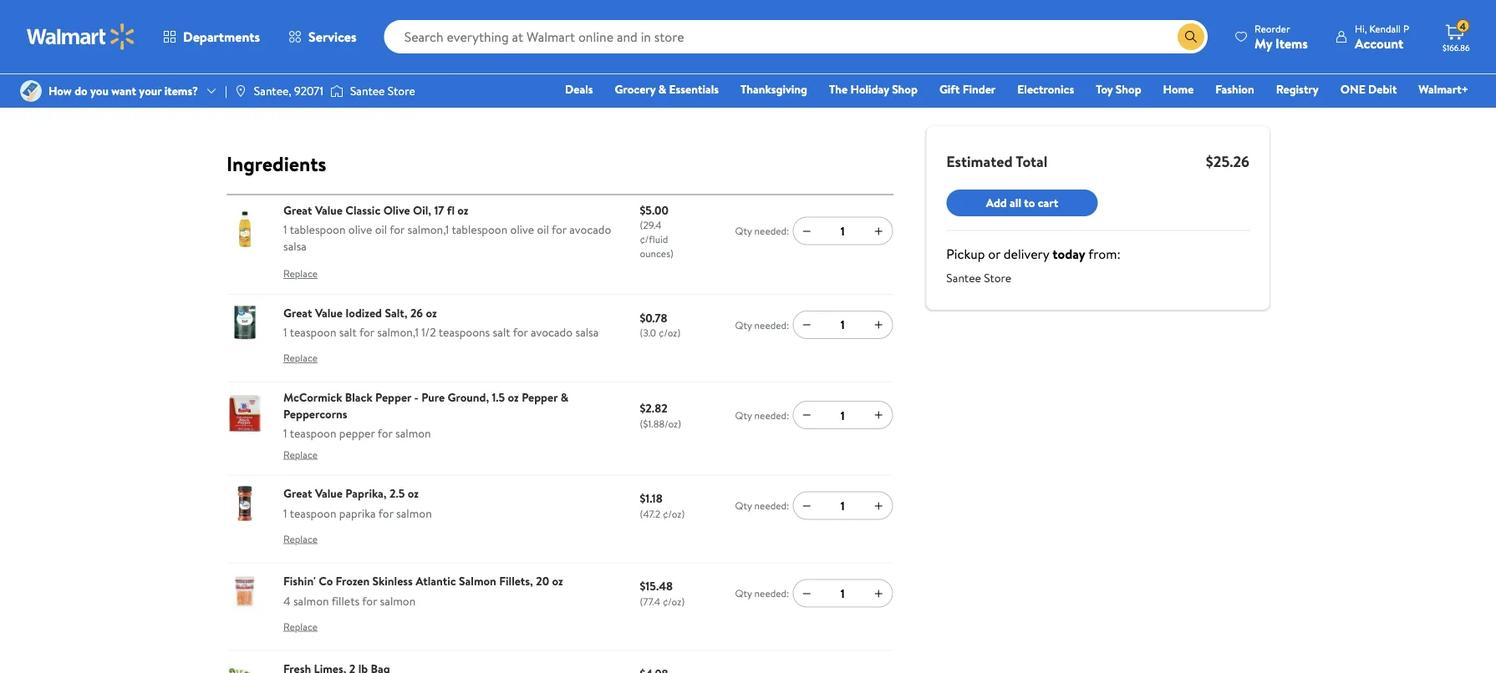 Task type: describe. For each thing, give the bounding box(es) containing it.
account
[[1355, 34, 1403, 52]]

skinless
[[372, 573, 413, 590]]

¢/oz) for $15.48
[[663, 595, 685, 609]]

|
[[225, 83, 227, 99]]

santee,
[[254, 83, 291, 99]]

$0.78 (3.0 ¢/oz)
[[640, 310, 681, 340]]

classic
[[345, 202, 381, 218]]

toy shop
[[1096, 81, 1141, 97]]

salsa inside great value iodized salt, 26 oz 1 teaspoon salt for salmon,1 1/2 teaspoons salt for avocado salsa
[[575, 324, 599, 341]]

fishin'
[[283, 573, 316, 590]]

estimated
[[946, 151, 1013, 172]]

prep
[[942, 20, 962, 34]]

prep time 40 mins
[[942, 20, 1013, 61]]

decrease quantity great value classic olive oil, 17 fl oz-count, current quantity 1 image
[[800, 224, 814, 238]]

olive
[[383, 202, 410, 218]]

1/2
[[422, 324, 436, 341]]

thanksgiving
[[741, 81, 807, 97]]

$166.86
[[1443, 42, 1470, 53]]

great value classic olive oil, 17 fl oz 1 tablespoon olive oil for salmon,1 tablespoon olive oil for avocado salsa
[[283, 202, 611, 254]]

great value paprika, 2.5 oz 1 teaspoon paprika for salmon
[[283, 486, 432, 522]]

fishin' co frozen skinless atlantic salmon fillets, 20 oz 4 salmon fillets for salmon
[[283, 573, 563, 609]]

salmon,1 inside great value classic olive oil, 17 fl oz 1 tablespoon olive oil for salmon,1 tablespoon olive oil for avocado salsa
[[407, 221, 449, 238]]

1 olive from the left
[[348, 221, 372, 238]]

deals link
[[558, 80, 601, 98]]

1 right decrease quantity great value classic olive oil, 17 fl oz-count, current quantity 1 image
[[841, 223, 845, 239]]

-
[[414, 389, 419, 406]]

grocery & essentials
[[615, 81, 719, 97]]

replace button for 4 salmon fillets for salmon
[[283, 614, 318, 641]]

$15.48
[[640, 578, 673, 595]]

26
[[410, 305, 423, 321]]

value for iodized
[[315, 305, 343, 321]]

paprika
[[339, 505, 376, 522]]

¢/oz) for $1.18
[[663, 507, 685, 521]]

the holiday shop link
[[822, 80, 925, 98]]

teaspoon inside mccormick black pepper - pure ground, 1.5 oz pepper & peppercorns 1 teaspoon pepper for salmon
[[290, 425, 336, 442]]

qty needed: for $0.78
[[735, 318, 789, 332]]

walmart+
[[1419, 81, 1468, 97]]

items?
[[164, 83, 198, 99]]

& inside mccormick black pepper - pure ground, 1.5 oz pepper & peppercorns 1 teaspoon pepper for salmon
[[561, 389, 568, 406]]

all
[[1010, 195, 1021, 211]]

needed: for $5.00
[[754, 224, 789, 238]]

salmon inside great value paprika, 2.5 oz 1 teaspoon paprika for salmon
[[396, 505, 432, 522]]

co
[[319, 573, 333, 590]]

to
[[1024, 195, 1035, 211]]

fishin' co frozen skinless atlantic salmon fillets, 20 oz image
[[226, 573, 263, 610]]

needed: for $0.78
[[754, 318, 789, 332]]

qty for $15.48
[[735, 587, 752, 601]]

replace button for 1 tablespoon olive oil for salmon,1 tablespoon olive oil for avocado salsa
[[283, 261, 318, 287]]

($1.88/oz)
[[640, 416, 681, 431]]

$2.82
[[640, 400, 667, 416]]

increase quantity great value iodized salt, 26 oz-count, current quantity 1 image
[[872, 318, 885, 332]]

electronics
[[1017, 81, 1074, 97]]

(47.2
[[640, 507, 660, 521]]

salmon inside mccormick black pepper - pure ground, 1.5 oz pepper & peppercorns 1 teaspoon pepper for salmon
[[395, 425, 431, 442]]

peppercorns
[[283, 406, 347, 422]]

$5.00 (29.4 ¢/fluid ounces) replace
[[283, 202, 674, 281]]

1 right the decrease quantity great value paprika, 2.5 oz-count, current quantity 1 image
[[841, 498, 845, 514]]

oz inside great value iodized salt, 26 oz 1 teaspoon salt for salmon,1 1/2 teaspoons salt for avocado salsa
[[426, 305, 437, 321]]

avocado inside great value classic olive oil, 17 fl oz 1 tablespoon olive oil for salmon,1 tablespoon olive oil for avocado salsa
[[569, 221, 611, 238]]

value for classic
[[315, 202, 343, 218]]

1 inside great value classic olive oil, 17 fl oz 1 tablespoon olive oil for salmon,1 tablespoon olive oil for avocado salsa
[[283, 221, 287, 238]]

estimated total
[[946, 151, 1048, 172]]

2 pepper from the left
[[522, 389, 558, 406]]

mins for 40 mins
[[972, 33, 1013, 61]]

value for paprika,
[[315, 486, 343, 502]]

for inside fishin' co frozen skinless atlantic salmon fillets, 20 oz 4 salmon fillets for salmon
[[362, 593, 377, 609]]

toy shop link
[[1088, 80, 1149, 98]]

great value paprika, 2.5 oz link
[[283, 486, 419, 502]]

for inside great value paprika, 2.5 oz 1 teaspoon paprika for salmon
[[378, 505, 393, 522]]

do
[[75, 83, 88, 99]]

fashion
[[1216, 81, 1254, 97]]

increase quantity great value classic olive oil, 17 fl oz-count, current quantity 1 image
[[872, 224, 885, 238]]

ounces)
[[640, 246, 674, 261]]

qty for $2.82
[[735, 408, 752, 423]]

pickup
[[946, 245, 985, 263]]

replace button for 1 teaspoon salt for salmon,1 1/2 teaspoons salt for avocado salsa
[[283, 345, 318, 372]]

1 left increase quantity fishin' co frozen skinless atlantic salmon fillets, 20 oz-count, current quantity 1 icon
[[841, 586, 845, 602]]

departments button
[[149, 17, 274, 57]]

walmart+ link
[[1411, 80, 1476, 98]]

search icon image
[[1184, 30, 1198, 43]]

40
[[942, 33, 967, 61]]

mccormick black pepper - pure ground, 1.5 oz pepper & peppercorns 1 teaspoon pepper for salmon
[[283, 389, 568, 442]]

oz inside fishin' co frozen skinless atlantic salmon fillets, 20 oz 4 salmon fillets for salmon
[[552, 573, 563, 590]]

4 inside fishin' co frozen skinless atlantic salmon fillets, 20 oz 4 salmon fillets for salmon
[[283, 593, 290, 609]]

today
[[1052, 245, 1085, 263]]

oz inside great value paprika, 2.5 oz 1 teaspoon paprika for salmon
[[408, 486, 419, 502]]

decrease quantity great value paprika, 2.5 oz-count, current quantity 1 image
[[800, 499, 814, 513]]

avocado inside great value iodized salt, 26 oz 1 teaspoon salt for salmon,1 1/2 teaspoons salt for avocado salsa
[[531, 324, 573, 341]]

1 shop from the left
[[892, 81, 918, 97]]

ingredients
[[226, 150, 326, 178]]

fillets,
[[499, 573, 533, 590]]

fishin' co frozen skinless atlantic salmon fillets, 20 oz link
[[283, 573, 563, 590]]

p
[[1403, 21, 1409, 36]]

hi, kendall p account
[[1355, 21, 1409, 52]]

1 salt from the left
[[339, 324, 357, 341]]

departments
[[183, 28, 260, 46]]

one
[[1340, 81, 1365, 97]]

great value iodized salt, 26 oz link
[[283, 305, 437, 321]]

1 tablespoon from the left
[[290, 221, 346, 238]]

time for 40
[[965, 20, 985, 34]]

gift
[[939, 81, 960, 97]]

finder
[[963, 81, 996, 97]]

2 olive from the left
[[510, 221, 534, 238]]

increase quantity great value paprika, 2.5 oz-count, current quantity 1 image
[[872, 499, 885, 513]]

mccormick black pepper - pure ground, 1.5 oz pepper & peppercorns image
[[226, 395, 263, 432]]

services button
[[274, 17, 371, 57]]

cook
[[1116, 20, 1139, 34]]

1 horizontal spatial 4
[[1460, 19, 1466, 33]]

oz inside great value classic olive oil, 17 fl oz 1 tablespoon olive oil for salmon,1 tablespoon olive oil for avocado salsa
[[457, 202, 469, 218]]

add all to cart button
[[946, 190, 1098, 216]]

92071
[[294, 83, 323, 99]]

teaspoons
[[439, 324, 490, 341]]

 image for santee, 92071
[[234, 84, 247, 98]]

gift finder link
[[932, 80, 1003, 98]]

qty needed: for $2.82
[[735, 408, 789, 423]]

great value classic olive oil, 17 fl oz image
[[226, 211, 263, 248]]

want
[[111, 83, 136, 99]]

qty for $1.18
[[735, 499, 752, 513]]

increase quantity fishin' co frozen skinless atlantic salmon fillets, 20 oz-count, current quantity 1 image
[[872, 587, 885, 600]]

decrease quantity mccormick black pepper - pure ground, 1.5 oz pepper & peppercorns-count, current quantity 1 image
[[800, 409, 814, 422]]

pepper
[[339, 425, 375, 442]]

 image for how do you want your items?
[[20, 80, 42, 102]]

fresh limes, 2 lb bag image
[[226, 661, 263, 674]]

essentials
[[669, 81, 719, 97]]

qty needed: for $5.00
[[735, 224, 789, 238]]

2.5
[[389, 486, 405, 502]]

gift finder
[[939, 81, 996, 97]]

0 horizontal spatial santee
[[350, 83, 385, 99]]

replace button for 1 teaspoon paprika for salmon
[[283, 526, 318, 553]]

1.5
[[492, 389, 505, 406]]

deals
[[565, 81, 593, 97]]

cart
[[1038, 195, 1058, 211]]

or
[[988, 245, 1000, 263]]

you
[[90, 83, 109, 99]]

needed: for $1.18
[[754, 499, 789, 513]]



Task type: locate. For each thing, give the bounding box(es) containing it.
registry
[[1276, 81, 1319, 97]]

1 horizontal spatial store
[[984, 270, 1011, 286]]

santee store
[[350, 83, 415, 99]]

3 qty needed: from the top
[[735, 408, 789, 423]]

2 needed: from the top
[[754, 318, 789, 332]]

tablespoon
[[290, 221, 346, 238], [452, 221, 508, 238]]

great for great value classic olive oil, 17 fl oz
[[283, 202, 312, 218]]

needed: left decrease quantity great value classic olive oil, 17 fl oz-count, current quantity 1 image
[[754, 224, 789, 238]]

1 horizontal spatial tablespoon
[[452, 221, 508, 238]]

debit
[[1368, 81, 1397, 97]]

1 value from the top
[[315, 202, 343, 218]]

1 horizontal spatial &
[[658, 81, 666, 97]]

hi,
[[1355, 21, 1367, 36]]

teaspoon inside great value paprika, 2.5 oz 1 teaspoon paprika for salmon
[[290, 505, 336, 522]]

salmon down skinless
[[380, 593, 416, 609]]

increase quantity mccormick black pepper - pure ground, 1.5 oz pepper & peppercorns-count, current quantity 1 image
[[872, 409, 885, 422]]

0 vertical spatial value
[[315, 202, 343, 218]]

grocery
[[615, 81, 656, 97]]

salt down great value iodized salt, 26 oz link
[[339, 324, 357, 341]]

value left "classic"
[[315, 202, 343, 218]]

replace button up great value iodized salt, 26 oz link
[[283, 261, 318, 287]]

1 vertical spatial value
[[315, 305, 343, 321]]

store
[[388, 83, 415, 99], [984, 270, 1011, 286]]

replace button down fishin'
[[283, 614, 318, 641]]

value inside great value classic olive oil, 17 fl oz 1 tablespoon olive oil for salmon,1 tablespoon olive oil for avocado salsa
[[315, 202, 343, 218]]

&
[[658, 81, 666, 97], [561, 389, 568, 406]]

1 horizontal spatial oil
[[537, 221, 549, 238]]

qty left 'decrease quantity great value iodized salt, 26 oz-count, current quantity 1' image
[[735, 318, 752, 332]]

1 inside great value iodized salt, 26 oz 1 teaspoon salt for salmon,1 1/2 teaspoons salt for avocado salsa
[[283, 324, 287, 341]]

¢/oz) right (3.0
[[659, 326, 681, 340]]

1 vertical spatial avocado
[[531, 324, 573, 341]]

1 horizontal spatial santee
[[946, 270, 981, 286]]

paprika,
[[345, 486, 387, 502]]

time inside the cook time 5 mins
[[1141, 20, 1161, 34]]

needed: left decrease quantity fishin' co frozen skinless atlantic salmon fillets, 20 oz-count, current quantity 1 image
[[754, 587, 789, 601]]

4 up the $166.86
[[1460, 19, 1466, 33]]

total
[[1016, 151, 1048, 172]]

0 horizontal spatial time
[[965, 20, 985, 34]]

oil
[[375, 221, 387, 238], [537, 221, 549, 238]]

$15.48 (77.4 ¢/oz)
[[640, 578, 685, 609]]

0 vertical spatial santee
[[350, 83, 385, 99]]

add all to cart
[[986, 195, 1058, 211]]

one debit link
[[1333, 80, 1404, 98]]

1 vertical spatial &
[[561, 389, 568, 406]]

qty for $0.78
[[735, 318, 752, 332]]

replace for mccormick black pepper - pure ground, 1.5 oz pepper & peppercorns
[[283, 448, 318, 462]]

great value iodized salt, 26 oz 1 teaspoon salt for salmon,1 1/2 teaspoons salt for avocado salsa
[[283, 305, 599, 341]]

1 pepper from the left
[[375, 389, 411, 406]]

for inside mccormick black pepper - pure ground, 1.5 oz pepper & peppercorns 1 teaspoon pepper for salmon
[[378, 425, 393, 442]]

1 teaspoon from the top
[[290, 324, 336, 341]]

value inside great value paprika, 2.5 oz 1 teaspoon paprika for salmon
[[315, 486, 343, 502]]

1 replace button from the top
[[283, 261, 318, 287]]

great inside great value paprika, 2.5 oz 1 teaspoon paprika for salmon
[[283, 486, 312, 502]]

2 great from the top
[[283, 305, 312, 321]]

0 horizontal spatial &
[[561, 389, 568, 406]]

mins for 5 mins
[[1132, 33, 1173, 61]]

4 qty needed: from the top
[[735, 499, 789, 513]]

oz right 26
[[426, 305, 437, 321]]

oz right 2.5
[[408, 486, 419, 502]]

2 vertical spatial ¢/oz)
[[663, 595, 685, 609]]

4 replace from the top
[[283, 532, 318, 546]]

reorder my items
[[1255, 21, 1308, 52]]

2 vertical spatial teaspoon
[[290, 505, 336, 522]]

tablespoon down fl
[[452, 221, 508, 238]]

¢/oz) inside '$1.18 (47.2 ¢/oz)'
[[663, 507, 685, 521]]

the
[[829, 81, 848, 97]]

needed:
[[754, 224, 789, 238], [754, 318, 789, 332], [754, 408, 789, 423], [754, 499, 789, 513], [754, 587, 789, 601]]

0 vertical spatial store
[[388, 83, 415, 99]]

time right prep
[[965, 20, 985, 34]]

(77.4
[[640, 595, 660, 609]]

grocery & essentials link
[[607, 80, 726, 98]]

0 vertical spatial 4
[[1460, 19, 1466, 33]]

1 right great value iodized salt, 26 oz image
[[283, 324, 287, 341]]

add
[[986, 195, 1007, 211]]

needed: for $15.48
[[754, 587, 789, 601]]

salmon,1
[[407, 221, 449, 238], [377, 324, 419, 341]]

¢/oz) inside $0.78 (3.0 ¢/oz)
[[659, 326, 681, 340]]

great
[[283, 202, 312, 218], [283, 305, 312, 321], [283, 486, 312, 502]]

1 needed: from the top
[[754, 224, 789, 238]]

salmon down fishin'
[[293, 593, 329, 609]]

0 vertical spatial great
[[283, 202, 312, 218]]

$1.18
[[640, 491, 663, 507]]

needed: left the decrease quantity great value paprika, 2.5 oz-count, current quantity 1 image
[[754, 499, 789, 513]]

 image left how
[[20, 80, 42, 102]]

(29.4
[[640, 218, 662, 232]]

2 shop from the left
[[1116, 81, 1141, 97]]

0 vertical spatial salsa
[[283, 238, 307, 254]]

1 qty from the top
[[735, 224, 752, 238]]

home
[[1163, 81, 1194, 97]]

1 vertical spatial great
[[283, 305, 312, 321]]

4 down fishin'
[[283, 593, 290, 609]]

qty needed: left 'decrease quantity great value iodized salt, 26 oz-count, current quantity 1' image
[[735, 318, 789, 332]]

black
[[345, 389, 373, 406]]

great for great value iodized salt, 26 oz
[[283, 305, 312, 321]]

great value iodized salt, 26 oz image
[[226, 305, 263, 341]]

time inside prep time 40 mins
[[965, 20, 985, 34]]

iodized
[[345, 305, 382, 321]]

0 horizontal spatial 4
[[283, 593, 290, 609]]

Walmart Site-Wide search field
[[384, 20, 1208, 53]]

1 qty needed: from the top
[[735, 224, 789, 238]]

2 qty needed: from the top
[[735, 318, 789, 332]]

0 horizontal spatial store
[[388, 83, 415, 99]]

great inside great value iodized salt, 26 oz 1 teaspoon salt for salmon,1 1/2 teaspoons salt for avocado salsa
[[283, 305, 312, 321]]

2 replace button from the top
[[283, 345, 318, 372]]

0 horizontal spatial olive
[[348, 221, 372, 238]]

great down ingredients
[[283, 202, 312, 218]]

qty needed: left decrease quantity fishin' co frozen skinless atlantic salmon fillets, 20 oz-count, current quantity 1 image
[[735, 587, 789, 601]]

1 oil from the left
[[375, 221, 387, 238]]

pickup or delivery today from: santee store
[[946, 245, 1121, 286]]

5 replace from the top
[[283, 620, 318, 634]]

services
[[308, 28, 357, 46]]

santee down pickup
[[946, 270, 981, 286]]

2 qty from the top
[[735, 318, 752, 332]]

1 right 'decrease quantity great value iodized salt, 26 oz-count, current quantity 1' image
[[841, 317, 845, 333]]

20
[[536, 573, 549, 590]]

0 horizontal spatial salt
[[339, 324, 357, 341]]

salmon
[[459, 573, 496, 590]]

replace button up fishin'
[[283, 526, 318, 553]]

3 great from the top
[[283, 486, 312, 502]]

qty
[[735, 224, 752, 238], [735, 318, 752, 332], [735, 408, 752, 423], [735, 499, 752, 513], [735, 587, 752, 601]]

1 inside great value paprika, 2.5 oz 1 teaspoon paprika for salmon
[[283, 505, 287, 522]]

3 teaspoon from the top
[[290, 505, 336, 522]]

teaspoon down great value iodized salt, 26 oz link
[[290, 324, 336, 341]]

3 needed: from the top
[[754, 408, 789, 423]]

holiday
[[850, 81, 889, 97]]

salmon down the mccormick black pepper - pure ground, 1.5 oz pepper & peppercorns link on the bottom of the page
[[395, 425, 431, 442]]

1 horizontal spatial salt
[[493, 324, 510, 341]]

5 needed: from the top
[[754, 587, 789, 601]]

replace button up "mccormick" at the bottom of page
[[283, 345, 318, 372]]

pepper right 1.5
[[522, 389, 558, 406]]

decrease quantity fishin' co frozen skinless atlantic salmon fillets, 20 oz-count, current quantity 1 image
[[800, 587, 814, 600]]

salmon
[[395, 425, 431, 442], [396, 505, 432, 522], [293, 593, 329, 609], [380, 593, 416, 609]]

 image
[[330, 83, 343, 99]]

time for 5
[[1141, 20, 1161, 34]]

qty needed: for $15.48
[[735, 587, 789, 601]]

atlantic
[[416, 573, 456, 590]]

value inside great value iodized salt, 26 oz 1 teaspoon salt for salmon,1 1/2 teaspoons salt for avocado salsa
[[315, 305, 343, 321]]

 image
[[20, 80, 42, 102], [234, 84, 247, 98]]

replace inside $5.00 (29.4 ¢/fluid ounces) replace
[[283, 267, 318, 281]]

home link
[[1156, 80, 1201, 98]]

mins right 40
[[972, 33, 1013, 61]]

qty needed: left decrease quantity great value classic olive oil, 17 fl oz-count, current quantity 1 image
[[735, 224, 789, 238]]

0 vertical spatial &
[[658, 81, 666, 97]]

4 qty from the top
[[735, 499, 752, 513]]

¢/oz) right (47.2
[[663, 507, 685, 521]]

5 replace button from the top
[[283, 614, 318, 641]]

1
[[283, 221, 287, 238], [841, 223, 845, 239], [841, 317, 845, 333], [283, 324, 287, 341], [841, 407, 845, 424], [283, 425, 287, 442], [841, 498, 845, 514], [283, 505, 287, 522], [841, 586, 845, 602]]

santee inside pickup or delivery today from: santee store
[[946, 270, 981, 286]]

needed: left 'decrease quantity great value iodized salt, 26 oz-count, current quantity 1' image
[[754, 318, 789, 332]]

salmon,1 inside great value iodized salt, 26 oz 1 teaspoon salt for salmon,1 1/2 teaspoons salt for avocado salsa
[[377, 324, 419, 341]]

1 time from the left
[[965, 20, 985, 34]]

oz right fl
[[457, 202, 469, 218]]

2 salt from the left
[[493, 324, 510, 341]]

reorder
[[1255, 21, 1290, 36]]

value left iodized
[[315, 305, 343, 321]]

5 qty needed: from the top
[[735, 587, 789, 601]]

replace down peppercorns
[[283, 448, 318, 462]]

¢/oz) for $0.78
[[659, 326, 681, 340]]

 image right |
[[234, 84, 247, 98]]

shop right toy
[[1116, 81, 1141, 97]]

ground,
[[448, 389, 489, 406]]

cook time 5 mins
[[1116, 20, 1173, 61]]

1 vertical spatial ¢/oz)
[[663, 507, 685, 521]]

Search search field
[[384, 20, 1208, 53]]

1 horizontal spatial mins
[[1132, 33, 1173, 61]]

great right great value iodized salt, 26 oz image
[[283, 305, 312, 321]]

3 replace button from the top
[[283, 442, 318, 468]]

salt right teaspoons
[[493, 324, 510, 341]]

olive
[[348, 221, 372, 238], [510, 221, 534, 238]]

qty left decrease quantity fishin' co frozen skinless atlantic salmon fillets, 20 oz-count, current quantity 1 image
[[735, 587, 752, 601]]

shop right holiday
[[892, 81, 918, 97]]

salsa left (3.0
[[575, 324, 599, 341]]

¢/oz)
[[659, 326, 681, 340], [663, 507, 685, 521], [663, 595, 685, 609]]

walmart image
[[27, 23, 135, 50]]

the holiday shop
[[829, 81, 918, 97]]

time right cook
[[1141, 20, 1161, 34]]

17
[[434, 202, 444, 218]]

1 down peppercorns
[[283, 425, 287, 442]]

santee, 92071
[[254, 83, 323, 99]]

2 replace from the top
[[283, 351, 318, 365]]

& right 1.5
[[561, 389, 568, 406]]

avocado
[[569, 221, 611, 238], [531, 324, 573, 341]]

salsa
[[283, 238, 307, 254], [575, 324, 599, 341]]

1 right great value classic olive oil, 17 fl oz icon
[[283, 221, 287, 238]]

santee right 92071
[[350, 83, 385, 99]]

santee
[[350, 83, 385, 99], [946, 270, 981, 286]]

1 replace from the top
[[283, 267, 318, 281]]

replace button for 1 teaspoon pepper for salmon
[[283, 442, 318, 468]]

4 needed: from the top
[[754, 499, 789, 513]]

1 right decrease quantity mccormick black pepper - pure ground, 1.5 oz pepper & peppercorns-count, current quantity 1 icon
[[841, 407, 845, 424]]

1 great from the top
[[283, 202, 312, 218]]

$0.78
[[640, 310, 667, 326]]

oz inside mccormick black pepper - pure ground, 1.5 oz pepper & peppercorns 1 teaspoon pepper for salmon
[[508, 389, 519, 406]]

replace up great value iodized salt, 26 oz link
[[283, 267, 318, 281]]

salsa inside great value classic olive oil, 17 fl oz 1 tablespoon olive oil for salmon,1 tablespoon olive oil for avocado salsa
[[283, 238, 307, 254]]

2 oil from the left
[[537, 221, 549, 238]]

1 vertical spatial 4
[[283, 593, 290, 609]]

store inside pickup or delivery today from: santee store
[[984, 270, 1011, 286]]

0 vertical spatial avocado
[[569, 221, 611, 238]]

salmon,1 down salt,
[[377, 324, 419, 341]]

1 right the great value paprika, 2.5 oz icon
[[283, 505, 287, 522]]

3 replace from the top
[[283, 448, 318, 462]]

0 horizontal spatial salsa
[[283, 238, 307, 254]]

replace for great value iodized salt, 26 oz
[[283, 351, 318, 365]]

replace for great value paprika, 2.5 oz
[[283, 532, 318, 546]]

oz right 1.5
[[508, 389, 519, 406]]

2 mins from the left
[[1132, 33, 1173, 61]]

5 qty from the top
[[735, 587, 752, 601]]

one debit
[[1340, 81, 1397, 97]]

0 horizontal spatial tablespoon
[[290, 221, 346, 238]]

salmon down 2.5
[[396, 505, 432, 522]]

¢/oz) right (77.4
[[663, 595, 685, 609]]

1 inside mccormick black pepper - pure ground, 1.5 oz pepper & peppercorns 1 teaspoon pepper for salmon
[[283, 425, 287, 442]]

mins inside the cook time 5 mins
[[1132, 33, 1173, 61]]

great for great value paprika, 2.5 oz
[[283, 486, 312, 502]]

kendall
[[1369, 21, 1401, 36]]

for
[[390, 221, 405, 238], [552, 221, 567, 238], [359, 324, 374, 341], [513, 324, 528, 341], [378, 425, 393, 442], [378, 505, 393, 522], [362, 593, 377, 609]]

decrease quantity great value iodized salt, 26 oz-count, current quantity 1 image
[[800, 318, 814, 332]]

1 vertical spatial santee
[[946, 270, 981, 286]]

replace up "mccormick" at the bottom of page
[[283, 351, 318, 365]]

0 vertical spatial teaspoon
[[290, 324, 336, 341]]

0 vertical spatial salmon,1
[[407, 221, 449, 238]]

1 horizontal spatial  image
[[234, 84, 247, 98]]

2 teaspoon from the top
[[290, 425, 336, 442]]

5
[[1116, 33, 1127, 61]]

qty needed: for $1.18
[[735, 499, 789, 513]]

my
[[1255, 34, 1272, 52]]

qty left decrease quantity mccormick black pepper - pure ground, 1.5 oz pepper & peppercorns-count, current quantity 1 icon
[[735, 408, 752, 423]]

needed: for $2.82
[[754, 408, 789, 423]]

teaspoon
[[290, 324, 336, 341], [290, 425, 336, 442], [290, 505, 336, 522]]

your
[[139, 83, 162, 99]]

1 vertical spatial salmon,1
[[377, 324, 419, 341]]

salmon,1 down oil,
[[407, 221, 449, 238]]

shop
[[892, 81, 918, 97], [1116, 81, 1141, 97]]

replace for fishin' co frozen skinless atlantic salmon fillets, 20 oz
[[283, 620, 318, 634]]

salt,
[[385, 305, 407, 321]]

qty for $5.00
[[735, 224, 752, 238]]

3 qty from the top
[[735, 408, 752, 423]]

1 horizontal spatial pepper
[[522, 389, 558, 406]]

0 horizontal spatial pepper
[[375, 389, 411, 406]]

teaspoon inside great value iodized salt, 26 oz 1 teaspoon salt for salmon,1 1/2 teaspoons salt for avocado salsa
[[290, 324, 336, 341]]

1 horizontal spatial shop
[[1116, 81, 1141, 97]]

3 value from the top
[[315, 486, 343, 502]]

1 vertical spatial teaspoon
[[290, 425, 336, 442]]

qty left decrease quantity great value classic olive oil, 17 fl oz-count, current quantity 1 image
[[735, 224, 752, 238]]

mins right 5
[[1132, 33, 1173, 61]]

0 horizontal spatial oil
[[375, 221, 387, 238]]

great inside great value classic olive oil, 17 fl oz 1 tablespoon olive oil for salmon,1 tablespoon olive oil for avocado salsa
[[283, 202, 312, 218]]

& right grocery
[[658, 81, 666, 97]]

qty needed: left decrease quantity mccormick black pepper - pure ground, 1.5 oz pepper & peppercorns-count, current quantity 1 icon
[[735, 408, 789, 423]]

great right the great value paprika, 2.5 oz icon
[[283, 486, 312, 502]]

1 mins from the left
[[972, 33, 1013, 61]]

qty left the decrease quantity great value paprika, 2.5 oz-count, current quantity 1 image
[[735, 499, 752, 513]]

toy
[[1096, 81, 1113, 97]]

1 vertical spatial salsa
[[575, 324, 599, 341]]

salsa right great value classic olive oil, 17 fl oz icon
[[283, 238, 307, 254]]

1 vertical spatial store
[[984, 270, 1011, 286]]

4 replace button from the top
[[283, 526, 318, 553]]

frozen
[[336, 573, 370, 590]]

¢/fluid
[[640, 232, 668, 246]]

1 horizontal spatial time
[[1141, 20, 1161, 34]]

2 vertical spatial great
[[283, 486, 312, 502]]

mins inside prep time 40 mins
[[972, 33, 1013, 61]]

fashion link
[[1208, 80, 1262, 98]]

(3.0
[[640, 326, 656, 340]]

salt
[[339, 324, 357, 341], [493, 324, 510, 341]]

0 horizontal spatial  image
[[20, 80, 42, 102]]

2 time from the left
[[1141, 20, 1161, 34]]

pepper left '-'
[[375, 389, 411, 406]]

0 vertical spatial ¢/oz)
[[659, 326, 681, 340]]

$1.18 (47.2 ¢/oz)
[[640, 491, 685, 521]]

great value paprika, 2.5 oz image
[[226, 486, 263, 522]]

2 tablespoon from the left
[[452, 221, 508, 238]]

qty needed: left the decrease quantity great value paprika, 2.5 oz-count, current quantity 1 image
[[735, 499, 789, 513]]

$2.82 ($1.88/oz)
[[640, 400, 681, 431]]

replace button
[[283, 261, 318, 287], [283, 345, 318, 372], [283, 442, 318, 468], [283, 526, 318, 553], [283, 614, 318, 641]]

1 horizontal spatial olive
[[510, 221, 534, 238]]

teaspoon down great value paprika, 2.5 oz link
[[290, 505, 336, 522]]

replace up fishin'
[[283, 532, 318, 546]]

value up paprika
[[315, 486, 343, 502]]

1 horizontal spatial salsa
[[575, 324, 599, 341]]

2 value from the top
[[315, 305, 343, 321]]

2 vertical spatial value
[[315, 486, 343, 502]]

needed: left decrease quantity mccormick black pepper - pure ground, 1.5 oz pepper & peppercorns-count, current quantity 1 icon
[[754, 408, 789, 423]]

teaspoon down peppercorns
[[290, 425, 336, 442]]

replace down fishin'
[[283, 620, 318, 634]]

4
[[1460, 19, 1466, 33], [283, 593, 290, 609]]

tablespoon down "classic"
[[290, 221, 346, 238]]

¢/oz) inside the $15.48 (77.4 ¢/oz)
[[663, 595, 685, 609]]

0 horizontal spatial mins
[[972, 33, 1013, 61]]

replace button down peppercorns
[[283, 442, 318, 468]]

great value classic olive oil, 17 fl oz link
[[283, 202, 469, 218]]

oz right 20 in the left bottom of the page
[[552, 573, 563, 590]]

0 horizontal spatial shop
[[892, 81, 918, 97]]



Task type: vqa. For each thing, say whether or not it's contained in the screenshot.
Cards
no



